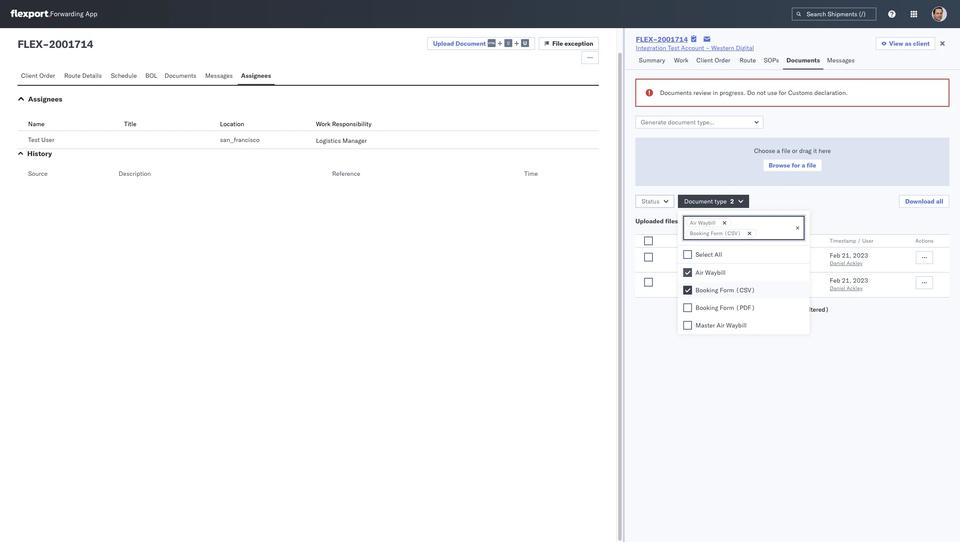 Task type: vqa. For each thing, say whether or not it's contained in the screenshot.
SOPs
yes



Task type: locate. For each thing, give the bounding box(es) containing it.
air waybill right 4 in the top of the page
[[690, 219, 716, 226]]

None text field
[[759, 230, 768, 237]]

document type / filename
[[688, 237, 756, 244]]

1 vertical spatial 2023
[[854, 277, 869, 284]]

0 vertical spatial document
[[456, 39, 486, 47]]

1 daniel from the top
[[830, 260, 846, 266]]

0 horizontal spatial flex-
[[636, 35, 658, 44]]

- inside 'link'
[[706, 44, 710, 52]]

booking-
[[712, 287, 736, 293]]

1 horizontal spatial messages
[[828, 56, 855, 64]]

ackley for booking form (csv)
[[847, 285, 863, 292]]

(csv) up (pdf)
[[736, 286, 756, 294]]

source
[[28, 170, 48, 178]]

test inside 'link'
[[668, 44, 680, 52]]

booking up master
[[696, 304, 719, 312]]

1 ackley from the top
[[847, 260, 863, 266]]

0 vertical spatial test
[[668, 44, 680, 52]]

daniel
[[830, 260, 846, 266], [830, 285, 846, 292]]

/ inside button
[[858, 237, 861, 244]]

0 horizontal spatial client
[[21, 72, 38, 80]]

feb
[[830, 252, 841, 259], [830, 277, 841, 284]]

flexport. image
[[11, 10, 50, 18]]

0 horizontal spatial work
[[316, 120, 331, 128]]

flex-
[[636, 35, 658, 44], [736, 287, 752, 293]]

documents button
[[784, 52, 824, 69], [161, 68, 202, 85]]

(pdf)
[[736, 304, 756, 312]]

use
[[768, 89, 778, 97]]

download all button
[[900, 195, 950, 208]]

loaded
[[756, 306, 779, 314]]

0 vertical spatial (csv)
[[725, 230, 741, 237]]

file inside button
[[807, 161, 817, 169]]

document left type
[[685, 197, 713, 205]]

san_francisco
[[220, 136, 260, 144]]

form up booking-
[[712, 277, 726, 284]]

0 vertical spatial a
[[777, 147, 781, 155]]

2 vertical spatial air waybill
[[696, 269, 726, 276]]

type
[[715, 237, 727, 244]]

bol button
[[142, 68, 161, 85]]

booking inside "link"
[[688, 277, 710, 284]]

1 vertical spatial documents
[[165, 72, 197, 80]]

work down account
[[675, 56, 689, 64]]

1 vertical spatial route
[[64, 72, 81, 80]]

filtered)
[[806, 306, 830, 314]]

order
[[715, 56, 731, 64], [39, 72, 55, 80]]

route button
[[737, 52, 761, 69]]

1 vertical spatial a
[[802, 161, 806, 169]]

waybill up screenshot at the right of page
[[697, 252, 718, 259]]

1 vertical spatial daniel
[[830, 285, 846, 292]]

file left or at top
[[782, 147, 791, 155]]

1 horizontal spatial -
[[706, 44, 710, 52]]

client down flex
[[21, 72, 38, 80]]

27
[[744, 262, 750, 268]]

0 vertical spatial order
[[715, 56, 731, 64]]

test up history button
[[28, 136, 40, 144]]

booking up flexport-
[[688, 277, 710, 284]]

work inside button
[[675, 56, 689, 64]]

0 vertical spatial client
[[697, 56, 714, 64]]

1 horizontal spatial /
[[858, 237, 861, 244]]

screenshot
[[688, 262, 716, 268]]

2 vertical spatial document
[[688, 237, 714, 244]]

client for left client order 'button'
[[21, 72, 38, 80]]

air waybill inside list box
[[696, 269, 726, 276]]

(csv) up flexport-booking-flex-2001714.csv
[[728, 277, 747, 284]]

a
[[777, 147, 781, 155], [802, 161, 806, 169]]

client
[[914, 40, 930, 47]]

0 horizontal spatial /
[[728, 237, 731, 244]]

21,
[[842, 252, 852, 259], [842, 277, 852, 284]]

client order button down flex
[[18, 68, 61, 85]]

status
[[642, 197, 660, 205]]

1 feb from the top
[[830, 252, 841, 259]]

manager
[[343, 137, 367, 145]]

1 horizontal spatial route
[[740, 56, 756, 64]]

1 horizontal spatial work
[[675, 56, 689, 64]]

(csv) inside "link"
[[728, 277, 747, 284]]

forwarding app link
[[11, 10, 97, 18]]

description
[[119, 170, 151, 178]]

documents left review
[[661, 89, 692, 97]]

2 feb 21, 2023 daniel ackley from the top
[[830, 277, 869, 292]]

route down digital
[[740, 56, 756, 64]]

client order for left client order 'button'
[[21, 72, 55, 80]]

1 vertical spatial order
[[39, 72, 55, 80]]

work
[[675, 56, 689, 64], [316, 120, 331, 128]]

client
[[697, 56, 714, 64], [21, 72, 38, 80]]

as
[[906, 40, 912, 47]]

test down flex-2001714
[[668, 44, 680, 52]]

client order button
[[693, 52, 737, 69], [18, 68, 61, 85]]

0 vertical spatial 21,
[[842, 252, 852, 259]]

document for document type / filename
[[688, 237, 714, 244]]

user up history button
[[41, 136, 54, 144]]

0 vertical spatial client order
[[697, 56, 731, 64]]

1 vertical spatial (csv)
[[728, 277, 747, 284]]

1 21, from the top
[[842, 252, 852, 259]]

0 horizontal spatial order
[[39, 72, 55, 80]]

assignees
[[241, 72, 271, 80], [28, 95, 62, 103]]

history button
[[27, 149, 52, 158]]

1 vertical spatial for
[[792, 161, 801, 169]]

client order down western
[[697, 56, 731, 64]]

a right choose
[[777, 147, 781, 155]]

0 vertical spatial user
[[41, 136, 54, 144]]

None checkbox
[[684, 268, 693, 277], [645, 278, 654, 287], [684, 286, 693, 295], [684, 303, 693, 312], [684, 321, 693, 330], [684, 268, 693, 277], [645, 278, 654, 287], [684, 286, 693, 295], [684, 303, 693, 312], [684, 321, 693, 330]]

1 vertical spatial file
[[807, 161, 817, 169]]

0 vertical spatial air waybill
[[690, 219, 716, 226]]

2023
[[854, 252, 869, 259], [854, 277, 869, 284]]

0 horizontal spatial documents
[[165, 72, 197, 80]]

1 vertical spatial client order
[[21, 72, 55, 80]]

0 horizontal spatial file
[[782, 147, 791, 155]]

0 vertical spatial feb
[[830, 252, 841, 259]]

1 horizontal spatial order
[[715, 56, 731, 64]]

1 vertical spatial document
[[685, 197, 713, 205]]

1 vertical spatial ackley
[[847, 285, 863, 292]]

1 horizontal spatial client
[[697, 56, 714, 64]]

flexport-booking-flex-2001714.csv
[[688, 287, 785, 293]]

download
[[906, 197, 935, 205]]

work responsibility
[[316, 120, 372, 128]]

0 vertical spatial route
[[740, 56, 756, 64]]

0 horizontal spatial -
[[43, 37, 49, 51]]

1 / from the left
[[728, 237, 731, 244]]

feb 21, 2023 daniel ackley for booking form (csv)
[[830, 277, 869, 292]]

work up logistics
[[316, 120, 331, 128]]

route inside route details button
[[64, 72, 81, 80]]

1 vertical spatial 21,
[[842, 277, 852, 284]]

file down it
[[807, 161, 817, 169]]

download all
[[906, 197, 944, 205]]

messages
[[828, 56, 855, 64], [205, 72, 233, 80]]

order down western
[[715, 56, 731, 64]]

0 vertical spatial flex-
[[636, 35, 658, 44]]

0 horizontal spatial messages
[[205, 72, 233, 80]]

client order down flex
[[21, 72, 55, 80]]

booking form (csv) up type
[[690, 230, 741, 237]]

/ right timestamp
[[858, 237, 861, 244]]

list box
[[678, 246, 810, 334]]

2 21, from the top
[[842, 277, 852, 284]]

0 vertical spatial documents
[[787, 56, 821, 64]]

documents right bol 'button'
[[165, 72, 197, 80]]

route left details
[[64, 72, 81, 80]]

2 vertical spatial booking form (csv)
[[696, 286, 756, 294]]

2 ackley from the top
[[847, 285, 863, 292]]

ackley for air waybill
[[847, 260, 863, 266]]

1 horizontal spatial 2001714
[[658, 35, 689, 44]]

Generate document type... text field
[[636, 116, 764, 129]]

1 vertical spatial assignees button
[[28, 95, 62, 103]]

screenshot 2023-01-27 at 10.55.56 am.png
[[688, 262, 802, 268]]

client down integration test account - western digital 'link'
[[697, 56, 714, 64]]

1 vertical spatial client
[[21, 72, 38, 80]]

upload document
[[433, 39, 486, 47]]

a down drag
[[802, 161, 806, 169]]

None checkbox
[[645, 237, 654, 245], [684, 250, 693, 259], [645, 253, 654, 262], [645, 237, 654, 245], [684, 250, 693, 259], [645, 253, 654, 262]]

/ right type
[[728, 237, 731, 244]]

1 vertical spatial feb
[[830, 277, 841, 284]]

1 vertical spatial assignees
[[28, 95, 62, 103]]

at
[[752, 262, 757, 268]]

document up select
[[688, 237, 714, 244]]

bol
[[145, 72, 157, 80]]

0 vertical spatial ackley
[[847, 260, 863, 266]]

1 vertical spatial test
[[28, 136, 40, 144]]

user right timestamp
[[863, 237, 874, 244]]

0 horizontal spatial a
[[777, 147, 781, 155]]

work for work
[[675, 56, 689, 64]]

0 vertical spatial feb 21, 2023 daniel ackley
[[830, 252, 869, 266]]

1 horizontal spatial user
[[863, 237, 874, 244]]

0 vertical spatial for
[[779, 89, 787, 97]]

booking up booking form (pdf)
[[696, 286, 719, 294]]

- down forwarding app link
[[43, 37, 49, 51]]

(2
[[797, 306, 804, 314]]

feb 21, 2023 daniel ackley
[[830, 252, 869, 266], [830, 277, 869, 292]]

1 vertical spatial user
[[863, 237, 874, 244]]

0 horizontal spatial 2001714
[[49, 37, 93, 51]]

air waybill down screenshot at the right of page
[[696, 269, 726, 276]]

file
[[782, 147, 791, 155], [807, 161, 817, 169]]

1 horizontal spatial assignees button
[[238, 68, 275, 85]]

(csv) up filename
[[725, 230, 741, 237]]

booking form (csv) up booking form (pdf)
[[696, 286, 756, 294]]

1 vertical spatial feb 21, 2023 daniel ackley
[[830, 277, 869, 292]]

or
[[793, 147, 798, 155]]

booking form (csv) inside list box
[[696, 286, 756, 294]]

2 feb from the top
[[830, 277, 841, 284]]

4
[[686, 217, 689, 225]]

2 / from the left
[[858, 237, 861, 244]]

order for the rightmost client order 'button'
[[715, 56, 731, 64]]

2023 for booking form (csv)
[[854, 277, 869, 284]]

1 feb 21, 2023 daniel ackley from the top
[[830, 252, 869, 266]]

documents button right bol
[[161, 68, 202, 85]]

0 vertical spatial daniel
[[830, 260, 846, 266]]

form up type
[[711, 230, 723, 237]]

documents review in progress. do not use for customs declaration.
[[661, 89, 848, 97]]

2 vertical spatial (csv)
[[736, 286, 756, 294]]

route inside route button
[[740, 56, 756, 64]]

order down flex - 2001714
[[39, 72, 55, 80]]

0 vertical spatial assignees
[[241, 72, 271, 80]]

flex
[[18, 37, 43, 51]]

0 vertical spatial booking form (csv)
[[690, 230, 741, 237]]

flex- up (pdf)
[[736, 287, 752, 293]]

upload document button
[[427, 37, 536, 50]]

flex- up integration
[[636, 35, 658, 44]]

flexport-
[[688, 287, 712, 293]]

0 horizontal spatial for
[[779, 89, 787, 97]]

western
[[712, 44, 735, 52]]

history
[[27, 149, 52, 158]]

1 horizontal spatial documents
[[661, 89, 692, 97]]

summary button
[[636, 52, 671, 69]]

2001714 down forwarding app
[[49, 37, 93, 51]]

air
[[690, 219, 697, 226], [688, 252, 696, 259], [696, 269, 704, 276], [717, 321, 725, 329]]

for down or at top
[[792, 161, 801, 169]]

0 horizontal spatial route
[[64, 72, 81, 80]]

document
[[456, 39, 486, 47], [685, 197, 713, 205], [688, 237, 714, 244]]

a inside button
[[802, 161, 806, 169]]

0 vertical spatial work
[[675, 56, 689, 64]]

0 horizontal spatial client order
[[21, 72, 55, 80]]

1 horizontal spatial test
[[668, 44, 680, 52]]

air waybill up screenshot at the right of page
[[688, 252, 718, 259]]

digital
[[736, 44, 755, 52]]

1 vertical spatial flex-
[[736, 287, 752, 293]]

booking form (csv) up booking-
[[688, 277, 747, 284]]

air down screenshot at the right of page
[[696, 269, 704, 276]]

route for route details
[[64, 72, 81, 80]]

upload
[[433, 39, 454, 47]]

0 horizontal spatial user
[[41, 136, 54, 144]]

documents button right sops
[[784, 52, 824, 69]]

messages button
[[824, 52, 860, 69], [202, 68, 238, 85]]

2001714
[[658, 35, 689, 44], [49, 37, 93, 51]]

for right the use
[[779, 89, 787, 97]]

file exception
[[553, 40, 594, 47]]

air right master
[[717, 321, 725, 329]]

sops
[[764, 56, 780, 64]]

assignees button
[[238, 68, 275, 85], [28, 95, 62, 103]]

- left western
[[706, 44, 710, 52]]

2 horizontal spatial documents
[[787, 56, 821, 64]]

2023-
[[718, 262, 734, 268]]

waybill
[[699, 219, 716, 226], [697, 252, 718, 259], [706, 269, 726, 276], [727, 321, 747, 329]]

2001714 up account
[[658, 35, 689, 44]]

client order for the rightmost client order 'button'
[[697, 56, 731, 64]]

1 horizontal spatial for
[[792, 161, 801, 169]]

documents right sops button
[[787, 56, 821, 64]]

file
[[553, 40, 563, 47]]

1 horizontal spatial client order
[[697, 56, 731, 64]]

document inside document type / filename button
[[688, 237, 714, 244]]

2 vertical spatial documents
[[661, 89, 692, 97]]

1 horizontal spatial file
[[807, 161, 817, 169]]

client order button down western
[[693, 52, 737, 69]]

2 2023 from the top
[[854, 277, 869, 284]]

client order
[[697, 56, 731, 64], [21, 72, 55, 80]]

user
[[41, 136, 54, 144], [863, 237, 874, 244]]

in
[[713, 89, 719, 97]]

1 horizontal spatial a
[[802, 161, 806, 169]]

2 daniel from the top
[[830, 285, 846, 292]]

1 horizontal spatial client order button
[[693, 52, 737, 69]]

1 vertical spatial work
[[316, 120, 331, 128]]

documents for the right documents button
[[787, 56, 821, 64]]

1 2023 from the top
[[854, 252, 869, 259]]

document right 'upload'
[[456, 39, 486, 47]]

air waybill
[[690, 219, 716, 226], [688, 252, 718, 259], [696, 269, 726, 276]]

-
[[43, 37, 49, 51], [706, 44, 710, 52]]

0 vertical spatial 2023
[[854, 252, 869, 259]]



Task type: describe. For each thing, give the bounding box(es) containing it.
booking form (csv) link
[[688, 276, 747, 287]]

document for document type 2
[[685, 197, 713, 205]]

browse for a file button
[[763, 159, 823, 172]]

all
[[715, 250, 723, 258]]

details
[[82, 72, 102, 80]]

do
[[748, 89, 756, 97]]

feb for air waybill
[[830, 252, 841, 259]]

order for left client order 'button'
[[39, 72, 55, 80]]

documents for the leftmost documents button
[[165, 72, 197, 80]]

timestamp / user
[[830, 237, 874, 244]]

air left select
[[688, 252, 696, 259]]

document type / filename button
[[686, 236, 813, 244]]

air waybill link
[[688, 251, 718, 262]]

form up booking form (pdf)
[[720, 286, 735, 294]]

waybill right 4 in the top of the page
[[699, 219, 716, 226]]

work button
[[671, 52, 693, 69]]

customs
[[789, 89, 813, 97]]

progress.
[[720, 89, 746, 97]]

forwarding
[[50, 10, 84, 18]]

1 horizontal spatial assignees
[[241, 72, 271, 80]]

location
[[220, 120, 244, 128]]

for inside browse for a file button
[[792, 161, 801, 169]]

daniel for air waybill
[[830, 260, 846, 266]]

/ inside button
[[728, 237, 731, 244]]

1 vertical spatial booking form (csv)
[[688, 277, 747, 284]]

files
[[666, 217, 678, 225]]

waybill down 2023-
[[706, 269, 726, 276]]

0 horizontal spatial assignees button
[[28, 95, 62, 103]]

1 vertical spatial air waybill
[[688, 252, 718, 259]]

route details
[[64, 72, 102, 80]]

timestamp
[[830, 237, 857, 244]]

integration test account - western digital link
[[636, 44, 755, 52]]

flex-2001714 link
[[636, 35, 689, 44]]

0 horizontal spatial messages button
[[202, 68, 238, 85]]

1 horizontal spatial documents button
[[784, 52, 824, 69]]

select
[[696, 250, 714, 258]]

drag
[[800, 147, 812, 155]]

logistics manager
[[316, 137, 367, 145]]

list box containing select all
[[678, 246, 810, 334]]

responsibility
[[332, 120, 372, 128]]

sops button
[[761, 52, 784, 69]]

uploaded
[[636, 217, 664, 225]]

all
[[937, 197, 944, 205]]

client for the rightmost client order 'button'
[[697, 56, 714, 64]]

flex - 2001714
[[18, 37, 93, 51]]

0 vertical spatial file
[[782, 147, 791, 155]]

1 horizontal spatial flex-
[[736, 287, 752, 293]]

10.55.56
[[758, 262, 781, 268]]

master
[[696, 321, 716, 329]]

form inside "link"
[[712, 277, 726, 284]]

status button
[[636, 195, 675, 208]]

view as client
[[890, 40, 930, 47]]

type
[[715, 197, 727, 205]]

feb 21, 2023 daniel ackley for air waybill
[[830, 252, 869, 266]]

document inside upload document button
[[456, 39, 486, 47]]

app
[[85, 10, 97, 18]]

schedule
[[111, 72, 137, 80]]

0 vertical spatial messages
[[828, 56, 855, 64]]

declaration.
[[815, 89, 848, 97]]

0 horizontal spatial documents button
[[161, 68, 202, 85]]

title
[[124, 120, 136, 128]]

1 horizontal spatial messages button
[[824, 52, 860, 69]]

(2 filtered)
[[795, 306, 830, 314]]

waybill inside air waybill link
[[697, 252, 718, 259]]

0 horizontal spatial assignees
[[28, 95, 62, 103]]

summary
[[639, 56, 666, 64]]

browse
[[769, 161, 791, 169]]

account
[[682, 44, 705, 52]]

2023 for air waybill
[[854, 252, 869, 259]]

browse for a file
[[769, 161, 817, 169]]

1 vertical spatial messages
[[205, 72, 233, 80]]

booking up select
[[690, 230, 710, 237]]

0 horizontal spatial test
[[28, 136, 40, 144]]

booking form (pdf)
[[696, 304, 756, 312]]

forwarding app
[[50, 10, 97, 18]]

0 vertical spatial assignees button
[[238, 68, 275, 85]]

actions
[[916, 237, 934, 244]]

not
[[757, 89, 766, 97]]

timestamp / user button
[[829, 236, 899, 244]]

01-
[[734, 262, 744, 268]]

name
[[28, 120, 44, 128]]

view
[[890, 40, 904, 47]]

route for route
[[740, 56, 756, 64]]

form down booking-
[[720, 304, 735, 312]]

user inside button
[[863, 237, 874, 244]]

work for work responsibility
[[316, 120, 331, 128]]

choose a file or drag it here
[[755, 147, 832, 155]]

logistics
[[316, 137, 341, 145]]

2
[[731, 197, 735, 205]]

Search Shipments (/) text field
[[792, 7, 877, 21]]

uploaded files ∙ 4
[[636, 217, 689, 225]]

∙
[[680, 217, 684, 225]]

review
[[694, 89, 712, 97]]

test user
[[28, 136, 54, 144]]

0 horizontal spatial client order button
[[18, 68, 61, 85]]

21, for air waybill
[[842, 252, 852, 259]]

time
[[525, 170, 538, 178]]

integration test account - western digital
[[636, 44, 755, 52]]

it
[[814, 147, 818, 155]]

master air waybill
[[696, 321, 747, 329]]

feb for booking form (csv)
[[830, 277, 841, 284]]

view as client button
[[876, 37, 936, 50]]

21, for booking form (csv)
[[842, 277, 852, 284]]

documents for documents review in progress. do not use for customs declaration.
[[661, 89, 692, 97]]

2001714.csv
[[752, 287, 785, 293]]

here
[[819, 147, 832, 155]]

filename
[[733, 237, 756, 244]]

route details button
[[61, 68, 107, 85]]

air right 4 in the top of the page
[[690, 219, 697, 226]]

integration
[[636, 44, 667, 52]]

waybill down (pdf)
[[727, 321, 747, 329]]

(csv) inside list box
[[736, 286, 756, 294]]

daniel for booking form (csv)
[[830, 285, 846, 292]]



